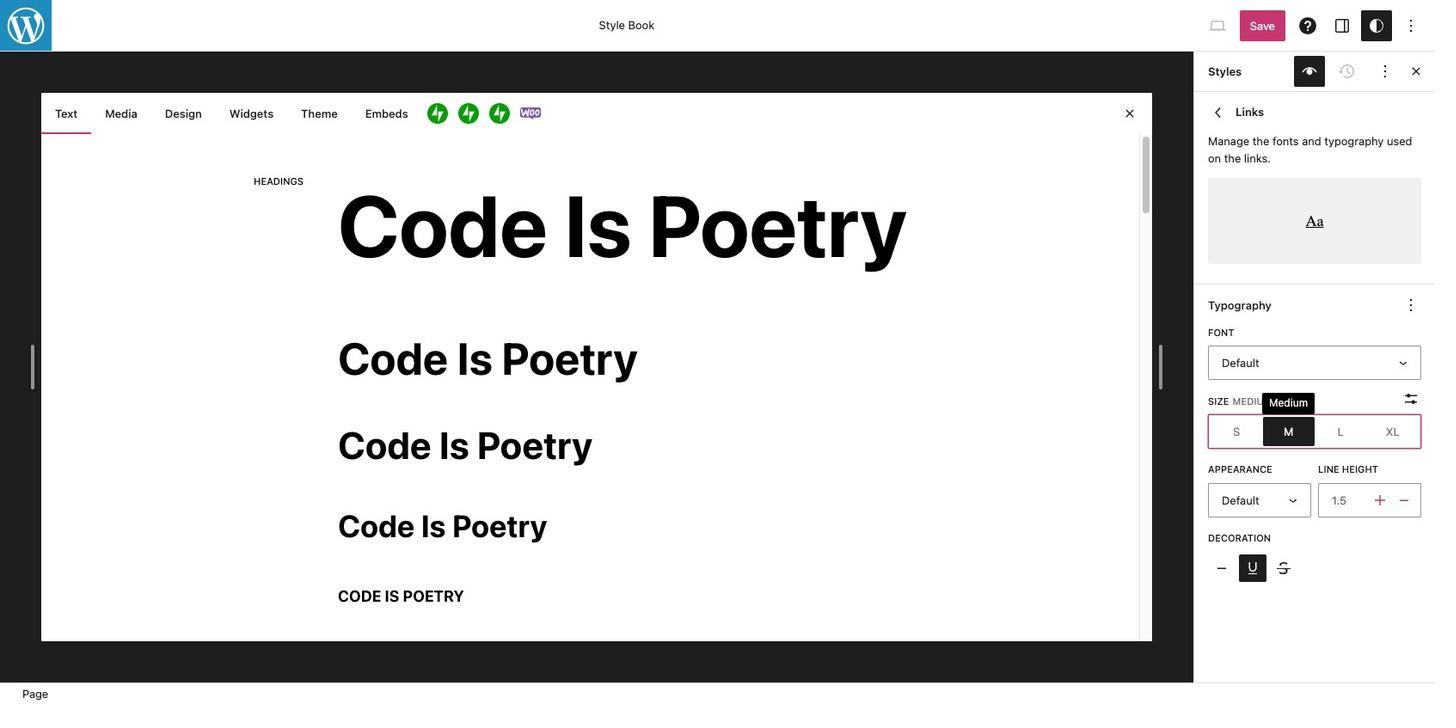Task type: vqa. For each thing, say whether or not it's contained in the screenshot.
layout
no



Task type: locate. For each thing, give the bounding box(es) containing it.
the
[[1253, 134, 1270, 148], [1224, 151, 1241, 165]]

font
[[1208, 327, 1235, 338]]

manage
[[1208, 134, 1250, 148]]

size medium element
[[1208, 394, 1272, 408]]

medium right 'size'
[[1233, 395, 1272, 407]]

manage the fonts and typography used on the links.
[[1208, 134, 1412, 165]]

1 vertical spatial the
[[1224, 151, 1241, 165]]

the down manage
[[1224, 151, 1241, 165]]

style
[[599, 18, 625, 32]]

increment image
[[1370, 490, 1391, 511]]

font size option group
[[1208, 415, 1422, 449]]

links.
[[1244, 151, 1271, 165]]

navigate to the previous view image
[[1208, 102, 1229, 123]]

0 vertical spatial the
[[1253, 134, 1270, 148]]

0 horizontal spatial the
[[1224, 151, 1241, 165]]

help image
[[1298, 15, 1318, 36]]

used
[[1387, 134, 1412, 148]]

embeds
[[365, 107, 408, 120]]

m
[[1284, 425, 1294, 439]]

none image
[[1212, 558, 1232, 579]]

aa
[[1306, 211, 1324, 230]]

styles image
[[1367, 15, 1387, 36]]

grow image
[[489, 103, 510, 124]]

typography
[[1325, 134, 1384, 148]]

medium inside medium tooltip
[[1269, 396, 1308, 409]]

tab list
[[41, 93, 1152, 134]]

line
[[1318, 464, 1340, 475]]

medium up m
[[1269, 396, 1308, 409]]

typography
[[1208, 298, 1272, 312]]

size medium
[[1208, 395, 1272, 407]]

medium
[[1233, 395, 1272, 407], [1269, 396, 1308, 409]]

design
[[165, 107, 202, 120]]

Extra Large button
[[1367, 417, 1419, 447]]

default
[[1222, 493, 1260, 507]]

Large button
[[1315, 417, 1367, 447]]

theme
[[301, 107, 338, 120]]

close style book image
[[1120, 103, 1140, 124]]

medium inside 'size medium' element
[[1233, 395, 1272, 407]]

the up "links."
[[1253, 134, 1270, 148]]

xl
[[1386, 425, 1400, 439]]

medium tooltip
[[1262, 393, 1315, 414]]

close styles image
[[1406, 61, 1427, 82]]

line height
[[1318, 464, 1379, 475]]



Task type: describe. For each thing, give the bounding box(es) containing it.
underline image
[[1243, 558, 1263, 579]]

styles
[[1208, 64, 1242, 78]]

text button
[[41, 93, 91, 134]]

tab list containing text
[[41, 93, 1152, 134]]

woocommerce image
[[520, 103, 541, 124]]

editor top bar region
[[0, 0, 1435, 52]]

text
[[55, 107, 78, 120]]

save
[[1250, 18, 1275, 32]]

s
[[1233, 425, 1240, 439]]

Line height number field
[[1318, 483, 1370, 518]]

on
[[1208, 151, 1221, 165]]

save button
[[1240, 10, 1286, 41]]

view image
[[1207, 15, 1228, 36]]

fonts
[[1273, 134, 1299, 148]]

options image
[[1401, 15, 1422, 36]]

media button
[[91, 93, 151, 134]]

media
[[105, 107, 137, 120]]

and
[[1302, 134, 1322, 148]]

typography options image
[[1401, 295, 1422, 316]]

decoration
[[1208, 532, 1271, 543]]

widgets
[[229, 107, 274, 120]]

earn image
[[458, 103, 479, 124]]

embeds button
[[351, 93, 422, 134]]

styles actions menu bar
[[1208, 56, 1401, 87]]

forms image
[[427, 103, 448, 124]]

style book element
[[41, 93, 1152, 642]]

page
[[22, 687, 48, 701]]

appearance
[[1208, 464, 1273, 475]]

l
[[1338, 425, 1344, 439]]

style book image
[[1299, 61, 1320, 82]]

size
[[1208, 395, 1229, 407]]

Medium button
[[1263, 417, 1315, 447]]

links
[[1236, 105, 1264, 119]]

settings image
[[1332, 15, 1353, 36]]

theme button
[[287, 93, 351, 134]]

Small button
[[1211, 417, 1263, 447]]

revisions image
[[1337, 61, 1358, 82]]

1 horizontal spatial the
[[1253, 134, 1270, 148]]

more image
[[1375, 61, 1396, 82]]

default button
[[1208, 483, 1311, 518]]

book
[[628, 18, 655, 32]]

set custom size image
[[1401, 389, 1422, 410]]

height
[[1342, 464, 1379, 475]]

decrement image
[[1394, 490, 1415, 511]]

design button
[[151, 93, 216, 134]]

strikethrough image
[[1274, 558, 1294, 579]]

site icon image
[[0, 0, 53, 53]]

style book
[[599, 18, 655, 32]]

widgets button
[[216, 93, 287, 134]]



